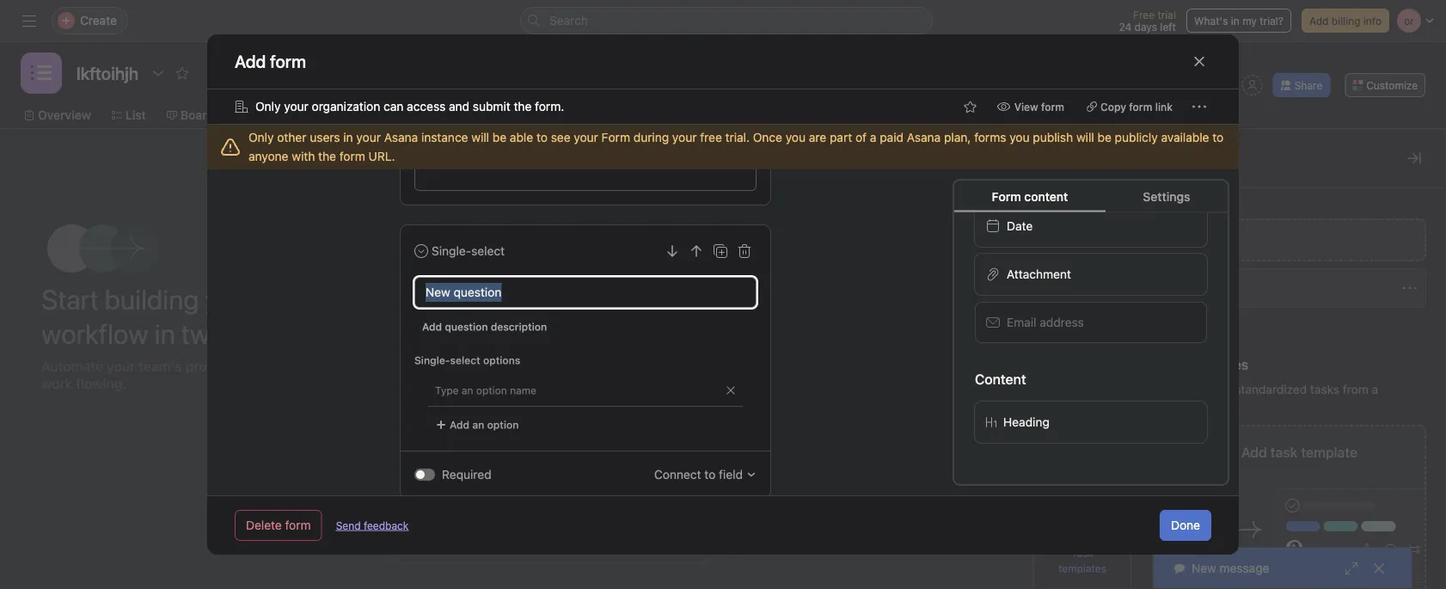 Task type: describe. For each thing, give the bounding box(es) containing it.
are inside only other users in your asana instance will be able to see your form during your free trial.  once you are part of a paid asana plan, forms you publish will be publicly available to anyone with the form url.
[[809, 130, 827, 144]]

section
[[824, 270, 871, 287]]

two minutes
[[181, 317, 325, 350]]

calendar
[[331, 108, 382, 122]]

in inside only other users in your asana instance will be able to see your form during your free trial.  once you are part of a paid asana plan, forms you publish will be publicly available to anyone with the form url.
[[343, 130, 353, 144]]

only for only other users in your asana instance will be able to see your form during your free trial.  once you are part of a paid asana plan, forms you publish will be publicly available to anyone with the form url.
[[249, 130, 274, 144]]

add task template button
[[1152, 425, 1427, 589]]

form content
[[992, 189, 1068, 203]]

automatically?
[[813, 367, 885, 379]]

or button
[[1194, 75, 1215, 95]]

add form
[[235, 51, 306, 71]]

trial
[[1158, 9, 1176, 21]]

dashboard link
[[511, 106, 587, 125]]

remove field image
[[738, 244, 752, 258]]

select for single-select options
[[450, 354, 481, 366]]

address
[[1040, 315, 1084, 329]]

date
[[1007, 219, 1033, 233]]

heading
[[1004, 415, 1050, 429]]

quickly create standardized tasks from a template.
[[1152, 382, 1379, 415]]

add task template
[[1242, 444, 1358, 461]]

left
[[1160, 21, 1176, 33]]

calendar link
[[317, 106, 382, 125]]

delete
[[246, 518, 282, 532]]

add for add question description
[[422, 321, 442, 333]]

my
[[1243, 15, 1257, 27]]

move this field down image
[[666, 244, 679, 258]]

submit
[[473, 99, 511, 114]]

1 horizontal spatial lkftoihjh button
[[1152, 268, 1427, 308]]

can
[[384, 99, 404, 114]]

once
[[753, 130, 783, 144]]

to inside when tasks move to this section, what should happen automatically?
[[863, 352, 874, 364]]

3 fields
[[1065, 210, 1101, 222]]

select for single-select
[[471, 244, 505, 258]]

your left free
[[672, 130, 697, 144]]

days
[[1135, 21, 1158, 33]]

customize button
[[1345, 73, 1426, 97]]

keep
[[267, 358, 298, 375]]

team's
[[139, 358, 182, 375]]

settings
[[1143, 189, 1191, 203]]

this project?
[[504, 265, 600, 285]]

part
[[830, 130, 853, 144]]

form inside only other users in your asana instance will be able to see your form during your free trial.  once you are part of a paid asana plan, forms you publish will be publicly available to anyone with the form url.
[[339, 149, 365, 163]]

list link
[[112, 106, 146, 125]]

paid
[[880, 130, 904, 144]]

1 will from the left
[[472, 130, 489, 144]]

rules
[[1069, 294, 1096, 306]]

files
[[713, 108, 740, 122]]

your up other
[[284, 99, 309, 114]]

add billing info
[[1310, 15, 1382, 27]]

add for add task template
[[1242, 444, 1267, 461]]

1 vertical spatial customize
[[1152, 148, 1235, 168]]

organization
[[312, 99, 380, 114]]

connect to field button
[[654, 465, 757, 484]]

your left team's
[[107, 358, 135, 375]]

fields
[[1074, 210, 1101, 222]]

content
[[1025, 189, 1068, 203]]

templates
[[1059, 562, 1107, 574]]

duplicate this question image
[[714, 244, 728, 258]]

tasks inside quickly create standardized tasks from a template.
[[1311, 382, 1340, 396]]

form for view form
[[1041, 101, 1065, 113]]

email
[[1007, 315, 1037, 329]]

timeline link
[[235, 106, 297, 125]]

switch inside add form dialog
[[415, 469, 435, 481]]

list
[[125, 108, 146, 122]]

during
[[634, 130, 669, 144]]

untitled
[[770, 270, 821, 287]]

1 vertical spatial form
[[992, 189, 1021, 203]]

add form dialog
[[207, 0, 1239, 555]]

form for delete form
[[285, 518, 311, 532]]

your right see
[[574, 130, 598, 144]]

task
[[1271, 444, 1298, 461]]

1 be from the left
[[493, 130, 507, 144]]

to inside dropdown button
[[705, 467, 716, 482]]

single- for single-select
[[432, 244, 471, 258]]

form inside only other users in your asana instance will be able to see your form during your free trial.  once you are part of a paid asana plan, forms you publish will be publicly available to anyone with the form url.
[[602, 130, 630, 144]]

from
[[1343, 382, 1369, 396]]

feedback
[[364, 519, 409, 531]]

0 vertical spatial the
[[514, 99, 532, 114]]

tasks inside when tasks move to this section, what should happen automatically?
[[805, 352, 831, 364]]

free
[[1134, 9, 1155, 21]]

in inside start building your workflow in two minutes automate your team's process and keep work flowing.
[[154, 317, 175, 350]]

add to starred image
[[176, 66, 189, 80]]

list image
[[31, 63, 52, 83]]

publicly
[[1115, 130, 1158, 144]]

how are tasks being added to this project?
[[438, 241, 666, 285]]

1 you from the left
[[786, 130, 806, 144]]

how
[[438, 241, 473, 261]]

view form button
[[990, 95, 1072, 119]]

Question name text field
[[415, 277, 757, 308]]

2 be from the left
[[1098, 130, 1112, 144]]

untitled section button
[[770, 263, 1036, 294]]

remove option image
[[726, 385, 736, 396]]

workflow link
[[403, 106, 470, 125]]

forms for add form
[[1152, 195, 1193, 211]]

new message
[[1192, 561, 1270, 575]]

task templates
[[1152, 356, 1249, 373]]

send
[[336, 519, 361, 531]]

lkftoihjh for lkftoihjh button to the bottom
[[451, 399, 495, 414]]

copy form link
[[1101, 101, 1173, 113]]

your up two minutes
[[205, 283, 257, 316]]

only your organization can access and submit the form.
[[255, 99, 564, 114]]

tasks inside how are tasks being added to this project?
[[505, 241, 546, 261]]

field
[[719, 467, 743, 482]]

send feedback
[[336, 519, 409, 531]]

required
[[442, 467, 492, 482]]

free
[[700, 130, 722, 144]]

an
[[472, 419, 484, 431]]

create
[[1197, 382, 1232, 396]]

send feedback link
[[336, 518, 409, 533]]

question
[[445, 321, 488, 333]]

delete form button
[[235, 510, 322, 541]]

24
[[1119, 21, 1132, 33]]



Task type: vqa. For each thing, say whether or not it's contained in the screenshot.
QUICKLY
yes



Task type: locate. For each thing, give the bounding box(es) containing it.
and inside add form dialog
[[449, 99, 470, 114]]

1 horizontal spatial tasks
[[805, 352, 831, 364]]

added
[[598, 241, 647, 261]]

tasks left move
[[805, 352, 831, 364]]

section,
[[898, 352, 937, 364]]

single- for single-select options
[[415, 354, 450, 366]]

other
[[277, 130, 307, 144]]

asana right paid
[[907, 130, 941, 144]]

1 horizontal spatial the
[[514, 99, 532, 114]]

in left my
[[1231, 15, 1240, 27]]

0 vertical spatial only
[[255, 99, 281, 114]]

done
[[1171, 518, 1201, 532]]

only up "anyone"
[[249, 130, 274, 144]]

form.
[[535, 99, 564, 114]]

process
[[186, 358, 236, 375]]

customize down info
[[1367, 79, 1418, 91]]

and left submit
[[449, 99, 470, 114]]

1 vertical spatial a
[[1372, 382, 1379, 396]]

what's in my trial? button
[[1187, 9, 1292, 33]]

2 horizontal spatial in
[[1231, 15, 1240, 27]]

1 horizontal spatial will
[[1077, 130, 1095, 144]]

a right 'of'
[[870, 130, 877, 144]]

the inside only other users in your asana instance will be able to see your form during your free trial.  once you are part of a paid asana plan, forms you publish will be publicly available to anyone with the form url.
[[318, 149, 336, 163]]

be left able
[[493, 130, 507, 144]]

form for add form
[[1211, 233, 1236, 247]]

trial.
[[725, 130, 750, 144]]

2 asana from the left
[[907, 130, 941, 144]]

1 vertical spatial lkftoihjh
[[451, 399, 495, 414]]

1 horizontal spatial asana
[[907, 130, 941, 144]]

share
[[1295, 79, 1323, 91]]

see
[[551, 130, 571, 144]]

0 vertical spatial and
[[449, 99, 470, 114]]

asana up url.
[[384, 130, 418, 144]]

only other users in your asana instance will be able to see your form during your free trial.  once you are part of a paid asana plan, forms you publish will be publicly available to anyone with the form url.
[[249, 130, 1224, 163]]

billing
[[1332, 15, 1361, 27]]

files link
[[700, 106, 740, 125]]

free trial 24 days left
[[1119, 9, 1176, 33]]

0 vertical spatial in
[[1231, 15, 1240, 27]]

available
[[1161, 130, 1210, 144]]

more actions image
[[1193, 100, 1207, 114]]

the left form.
[[514, 99, 532, 114]]

to right available
[[1213, 130, 1224, 144]]

forms down question
[[419, 366, 450, 378]]

plan,
[[944, 130, 971, 144]]

will down submit
[[472, 130, 489, 144]]

email address
[[1007, 315, 1084, 329]]

overview link
[[24, 106, 91, 125]]

lkftoihjh up an
[[451, 399, 495, 414]]

are left part
[[809, 130, 827, 144]]

0 vertical spatial select
[[471, 244, 505, 258]]

add left an
[[450, 419, 470, 431]]

search list box
[[520, 7, 933, 34]]

your
[[284, 99, 309, 114], [356, 130, 381, 144], [574, 130, 598, 144], [672, 130, 697, 144], [205, 283, 257, 316], [107, 358, 135, 375]]

and left keep
[[240, 358, 264, 375]]

to left this
[[863, 352, 874, 364]]

workflow
[[41, 317, 148, 350]]

0 horizontal spatial lkftoihjh button
[[419, 387, 685, 427]]

forms
[[1152, 195, 1193, 211], [419, 366, 450, 378]]

1 horizontal spatial be
[[1098, 130, 1112, 144]]

add for add an option
[[450, 419, 470, 431]]

section
[[770, 245, 807, 257]]

0 vertical spatial lkftoihjh
[[1184, 281, 1229, 295]]

in down calendar link
[[343, 130, 353, 144]]

form inside the copy form link button
[[1129, 101, 1153, 113]]

lkftoihjh button down add form button
[[1152, 268, 1427, 308]]

happen
[[773, 367, 810, 379]]

to
[[537, 130, 548, 144], [1213, 130, 1224, 144], [651, 241, 666, 261], [863, 352, 874, 364], [705, 467, 716, 482]]

delete form
[[246, 518, 311, 532]]

add billing info button
[[1302, 9, 1390, 33]]

1 vertical spatial in
[[343, 130, 353, 144]]

when
[[773, 352, 802, 364]]

1 vertical spatial tasks
[[805, 352, 831, 364]]

info
[[1364, 15, 1382, 27]]

1 vertical spatial and
[[240, 358, 264, 375]]

close details image
[[1408, 151, 1422, 165]]

lkftoihjh for the right lkftoihjh button
[[1184, 281, 1229, 295]]

asana
[[384, 130, 418, 144], [907, 130, 941, 144]]

a inside only other users in your asana instance will be able to see your form during your free trial.  once you are part of a paid asana plan, forms you publish will be publicly available to anyone with the form url.
[[870, 130, 877, 144]]

form for copy form link
[[1129, 101, 1153, 113]]

a inside quickly create standardized tasks from a template.
[[1372, 382, 1379, 396]]

1 horizontal spatial lkftoihjh
[[1184, 281, 1229, 295]]

1 vertical spatial lkftoihjh button
[[419, 387, 685, 427]]

board link
[[167, 106, 214, 125]]

select up "this project?"
[[471, 244, 505, 258]]

0 vertical spatial form
[[602, 130, 630, 144]]

customize down available
[[1152, 148, 1235, 168]]

select down question
[[450, 354, 481, 366]]

0 horizontal spatial you
[[786, 130, 806, 144]]

instance
[[421, 130, 468, 144]]

or
[[1200, 79, 1210, 91]]

2 vertical spatial in
[[154, 317, 175, 350]]

content
[[975, 371, 1027, 387]]

template.
[[1152, 401, 1205, 415]]

1 vertical spatial single-
[[415, 354, 450, 366]]

form inside add form button
[[1211, 233, 1236, 247]]

1 vertical spatial are
[[477, 241, 501, 261]]

2 will from the left
[[1077, 130, 1095, 144]]

forms for lkftoihjh
[[419, 366, 450, 378]]

search
[[550, 13, 588, 28]]

form inside view form 'button'
[[1041, 101, 1065, 113]]

1 horizontal spatial are
[[809, 130, 827, 144]]

option
[[487, 419, 519, 431]]

1 horizontal spatial and
[[449, 99, 470, 114]]

0 vertical spatial a
[[870, 130, 877, 144]]

form down 'messages' link
[[602, 130, 630, 144]]

tasks left from
[[1311, 382, 1340, 396]]

0 vertical spatial single-
[[432, 244, 471, 258]]

a right from
[[1372, 382, 1379, 396]]

add
[[1310, 15, 1329, 27], [1185, 233, 1207, 247], [422, 321, 442, 333], [450, 419, 470, 431], [1242, 444, 1267, 461]]

1 vertical spatial select
[[450, 354, 481, 366]]

add to starred image
[[964, 100, 978, 114]]

3
[[1065, 210, 1071, 222]]

0 horizontal spatial tasks
[[505, 241, 546, 261]]

0 vertical spatial are
[[809, 130, 827, 144]]

task templates
[[1059, 547, 1107, 574]]

1 horizontal spatial you
[[1010, 130, 1030, 144]]

0 horizontal spatial be
[[493, 130, 507, 144]]

add left billing
[[1310, 15, 1329, 27]]

1 asana from the left
[[384, 130, 418, 144]]

in inside button
[[1231, 15, 1240, 27]]

only for only your organization can access and submit the form.
[[255, 99, 281, 114]]

close image
[[1373, 562, 1386, 575]]

1 vertical spatial the
[[318, 149, 336, 163]]

in up team's
[[154, 317, 175, 350]]

view form
[[1015, 101, 1065, 113]]

0 horizontal spatial the
[[318, 149, 336, 163]]

task
[[1072, 547, 1094, 559]]

0 vertical spatial tasks
[[505, 241, 546, 261]]

options
[[483, 354, 521, 366]]

0 horizontal spatial form
[[602, 130, 630, 144]]

untitled section
[[770, 270, 871, 287]]

add an option
[[450, 419, 519, 431]]

add left question
[[422, 321, 442, 333]]

switch
[[415, 469, 435, 481]]

the down the users
[[318, 149, 336, 163]]

only inside only other users in your asana instance will be able to see your form during your free trial.  once you are part of a paid asana plan, forms you publish will be publicly available to anyone with the form url.
[[249, 130, 274, 144]]

in
[[1231, 15, 1240, 27], [343, 130, 353, 144], [154, 317, 175, 350]]

add down settings
[[1185, 233, 1207, 247]]

add for add billing info
[[1310, 15, 1329, 27]]

template
[[1301, 444, 1358, 461]]

1 horizontal spatial customize
[[1367, 79, 1418, 91]]

be left the publicly
[[1098, 130, 1112, 144]]

board
[[180, 108, 214, 122]]

overview
[[38, 108, 91, 122]]

form up date
[[992, 189, 1021, 203]]

1 horizontal spatial forms
[[1152, 195, 1193, 211]]

copy
[[1101, 101, 1127, 113]]

2 you from the left
[[1010, 130, 1030, 144]]

1 vertical spatial forms
[[419, 366, 450, 378]]

able
[[510, 130, 533, 144]]

timeline
[[249, 108, 297, 122]]

share button
[[1273, 73, 1331, 97]]

1 horizontal spatial in
[[343, 130, 353, 144]]

move this field up image
[[690, 244, 703, 258]]

should
[[967, 352, 1001, 364]]

what's
[[1194, 15, 1228, 27]]

to right the "added"
[[651, 241, 666, 261]]

what's in my trial?
[[1194, 15, 1284, 27]]

2 horizontal spatial tasks
[[1311, 382, 1340, 396]]

url.
[[369, 149, 395, 163]]

standardized
[[1235, 382, 1307, 396]]

0 horizontal spatial forms
[[419, 366, 450, 378]]

1 horizontal spatial form
[[992, 189, 1021, 203]]

to inside how are tasks being added to this project?
[[651, 241, 666, 261]]

0 horizontal spatial a
[[870, 130, 877, 144]]

only up other
[[255, 99, 281, 114]]

description
[[491, 321, 547, 333]]

customize inside dropdown button
[[1367, 79, 1418, 91]]

1 vertical spatial only
[[249, 130, 274, 144]]

publish
[[1033, 130, 1073, 144]]

add left task
[[1242, 444, 1267, 461]]

0 horizontal spatial lkftoihjh
[[451, 399, 495, 414]]

search button
[[520, 7, 933, 34]]

copy form link button
[[1079, 95, 1181, 119]]

this
[[876, 352, 895, 364]]

will
[[472, 130, 489, 144], [1077, 130, 1095, 144]]

and inside start building your workflow in two minutes automate your team's process and keep work flowing.
[[240, 358, 264, 375]]

add for add form
[[1185, 233, 1207, 247]]

are inside how are tasks being added to this project?
[[477, 241, 501, 261]]

form inside delete form button
[[285, 518, 311, 532]]

forms up add form
[[1152, 195, 1193, 211]]

are right how
[[477, 241, 501, 261]]

forms
[[975, 130, 1007, 144]]

0 horizontal spatial and
[[240, 358, 264, 375]]

you right once
[[786, 130, 806, 144]]

single- up manually
[[432, 244, 471, 258]]

0 horizontal spatial customize
[[1152, 148, 1235, 168]]

close this dialog image
[[1193, 55, 1207, 68]]

Type an option name field
[[428, 376, 719, 405]]

0 vertical spatial forms
[[1152, 195, 1193, 211]]

done button
[[1160, 510, 1212, 541]]

1 horizontal spatial a
[[1372, 382, 1379, 396]]

dashboard
[[525, 108, 587, 122]]

2 vertical spatial tasks
[[1311, 382, 1340, 396]]

lkftoihjh button down options at the left bottom
[[419, 387, 685, 427]]

your up url.
[[356, 130, 381, 144]]

will right publish
[[1077, 130, 1095, 144]]

to left field in the bottom of the page
[[705, 467, 716, 482]]

None text field
[[72, 58, 143, 89]]

0 horizontal spatial are
[[477, 241, 501, 261]]

0 horizontal spatial in
[[154, 317, 175, 350]]

link
[[1156, 101, 1173, 113]]

add question description
[[422, 321, 547, 333]]

0 horizontal spatial asana
[[384, 130, 418, 144]]

0 vertical spatial customize
[[1367, 79, 1418, 91]]

quickly
[[1152, 382, 1194, 396]]

what
[[940, 352, 964, 364]]

0 vertical spatial lkftoihjh button
[[1152, 268, 1427, 308]]

tasks up "this project?"
[[505, 241, 546, 261]]

you right "forms"
[[1010, 130, 1030, 144]]

lkftoihjh
[[1184, 281, 1229, 295], [451, 399, 495, 414]]

single- down question
[[415, 354, 450, 366]]

to left see
[[537, 130, 548, 144]]

expand new message image
[[1345, 562, 1359, 575]]

start
[[41, 283, 99, 316]]

lkftoihjh down add form
[[1184, 281, 1229, 295]]

0 horizontal spatial will
[[472, 130, 489, 144]]

add form button
[[1152, 218, 1427, 261]]



